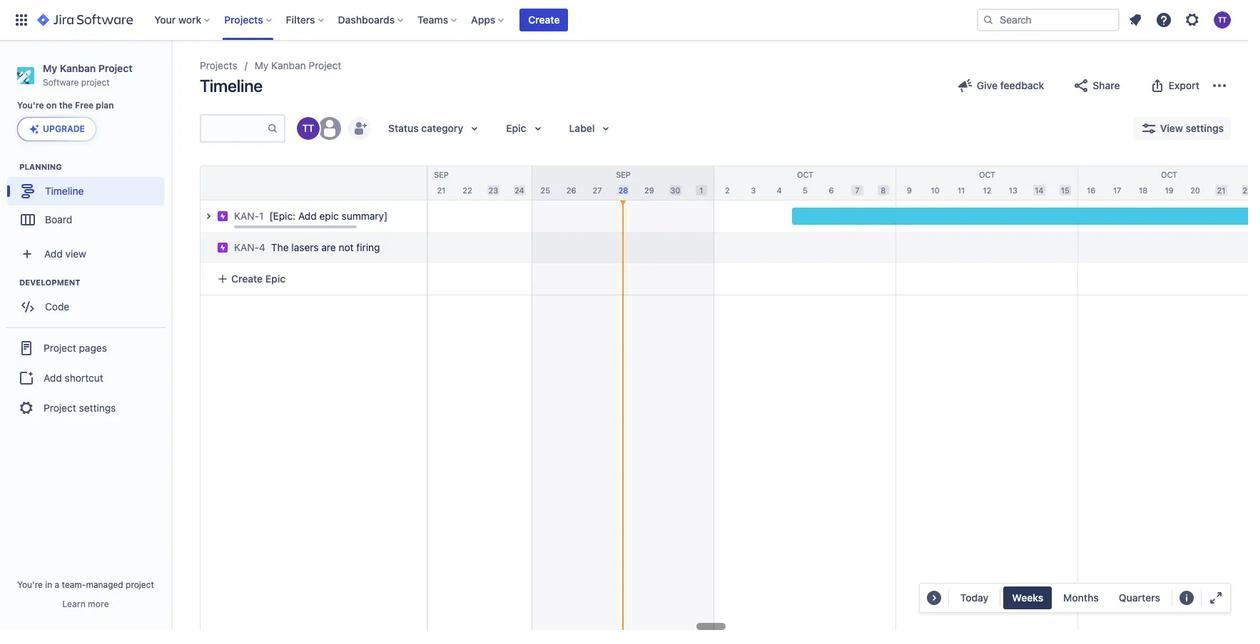 Task type: locate. For each thing, give the bounding box(es) containing it.
planning group
[[7, 162, 171, 239]]

0 horizontal spatial project
[[81, 77, 110, 88]]

1 horizontal spatial oct
[[980, 170, 996, 179]]

kan- for 1
[[234, 210, 259, 222]]

your work button
[[150, 9, 216, 31]]

kan- up kan-4 link
[[234, 210, 259, 222]]

22
[[463, 186, 472, 195], [1243, 186, 1249, 195]]

0 horizontal spatial my
[[43, 62, 57, 74]]

17
[[1114, 186, 1122, 195]]

1 left the 2
[[700, 186, 704, 195]]

5
[[803, 186, 808, 195]]

0 horizontal spatial epic
[[265, 273, 286, 285]]

projects inside projects popup button
[[224, 14, 263, 26]]

3 oct from the left
[[1162, 170, 1178, 179]]

29
[[645, 186, 655, 195]]

label
[[569, 122, 595, 134]]

Search timeline text field
[[201, 116, 267, 141]]

1 left [epic:
[[259, 210, 264, 222]]

0 vertical spatial 4
[[777, 186, 782, 195]]

22 left 23
[[463, 186, 472, 195]]

21
[[437, 186, 446, 195], [1218, 186, 1226, 195]]

epic image for kan-4 the lasers are not firing
[[217, 242, 228, 253]]

my right projects link on the left of page
[[255, 59, 269, 71]]

settings
[[1186, 122, 1225, 134], [79, 402, 116, 414]]

1 vertical spatial timeline
[[45, 185, 84, 197]]

14
[[1035, 186, 1044, 195]]

epic image for kan-1 [epic: add epic summary]
[[217, 211, 228, 222]]

1 vertical spatial project
[[126, 580, 154, 591]]

2 you're from the top
[[17, 580, 43, 591]]

0 horizontal spatial 21
[[437, 186, 446, 195]]

primary element
[[9, 0, 978, 40]]

12 up "show child issues" icon
[[203, 186, 212, 195]]

create inside 'button'
[[529, 14, 560, 26]]

filters button
[[282, 9, 330, 31]]

weeks
[[1013, 592, 1044, 604]]

you're
[[17, 100, 44, 111], [17, 580, 43, 591]]

1 vertical spatial projects
[[200, 59, 238, 71]]

terry turtle image
[[297, 117, 320, 140]]

1 oct from the left
[[797, 170, 814, 179]]

3
[[751, 186, 756, 195]]

settings for view settings
[[1186, 122, 1225, 134]]

shortcut
[[65, 372, 103, 384]]

0 horizontal spatial oct
[[797, 170, 814, 179]]

12 right '11'
[[984, 186, 992, 195]]

22 right 20
[[1243, 186, 1249, 195]]

0 vertical spatial epic
[[506, 122, 527, 134]]

you're for you're on the free plan
[[17, 100, 44, 111]]

development group
[[7, 277, 171, 326]]

1 kan- from the top
[[234, 210, 259, 222]]

kanban inside my kanban project software project
[[60, 62, 96, 74]]

0 vertical spatial kan-
[[234, 210, 259, 222]]

2 kan- from the top
[[234, 241, 259, 253]]

sep up 28 at the top of the page
[[616, 170, 631, 179]]

add
[[298, 210, 317, 222], [44, 248, 63, 260], [44, 372, 62, 384]]

kanban up software
[[60, 62, 96, 74]]

projects right sidebar navigation image
[[200, 59, 238, 71]]

sep for 22
[[434, 170, 449, 179]]

2 sep from the left
[[616, 170, 631, 179]]

0 vertical spatial projects
[[224, 14, 263, 26]]

4
[[777, 186, 782, 195], [259, 241, 266, 253]]

0 vertical spatial project
[[81, 77, 110, 88]]

timeline inside timeline "link"
[[45, 185, 84, 197]]

11
[[958, 186, 966, 195]]

epic up 24
[[506, 122, 527, 134]]

1 vertical spatial epic image
[[217, 242, 228, 253]]

20
[[1191, 186, 1201, 195]]

0 horizontal spatial create
[[231, 273, 263, 285]]

upgrade button
[[18, 118, 96, 141]]

your work
[[154, 14, 202, 26]]

1 vertical spatial 4
[[259, 241, 266, 253]]

18
[[1140, 186, 1148, 195]]

export button
[[1141, 74, 1209, 97]]

kan-4 link
[[234, 241, 266, 255]]

1 horizontal spatial settings
[[1186, 122, 1225, 134]]

1 vertical spatial add
[[44, 248, 63, 260]]

settings inside dropdown button
[[1186, 122, 1225, 134]]

1 horizontal spatial sep
[[616, 170, 631, 179]]

1 epic image from the top
[[217, 211, 228, 222]]

9
[[907, 186, 912, 195]]

1 horizontal spatial 12
[[984, 186, 992, 195]]

1 horizontal spatial project
[[126, 580, 154, 591]]

settings right view
[[1186, 122, 1225, 134]]

create
[[529, 14, 560, 26], [231, 273, 263, 285]]

plan
[[96, 100, 114, 111]]

epic
[[506, 122, 527, 134], [265, 273, 286, 285]]

1 vertical spatial you're
[[17, 580, 43, 591]]

create for create epic
[[231, 273, 263, 285]]

1 horizontal spatial my
[[255, 59, 269, 71]]

my inside my kanban project software project
[[43, 62, 57, 74]]

1 vertical spatial create
[[231, 273, 263, 285]]

sep down status category popup button
[[434, 170, 449, 179]]

1 horizontal spatial timeline
[[200, 76, 263, 96]]

timeline up board at the left of the page
[[45, 185, 84, 197]]

give feedback
[[977, 79, 1045, 91]]

create right apps popup button
[[529, 14, 560, 26]]

0 horizontal spatial 12
[[203, 186, 212, 195]]

months
[[1064, 592, 1100, 604]]

group
[[6, 327, 166, 429]]

kan-
[[234, 210, 259, 222], [234, 241, 259, 253]]

learn more button
[[62, 599, 109, 611]]

kan-4 the lasers are not firing
[[234, 241, 380, 253]]

create down kan-4 link
[[231, 273, 263, 285]]

1 horizontal spatial epic
[[506, 122, 527, 134]]

settings image
[[1185, 11, 1202, 29]]

1 22 from the left
[[463, 186, 472, 195]]

you're left the in
[[17, 580, 43, 591]]

projects up projects link on the left of page
[[224, 14, 263, 26]]

help image
[[1156, 11, 1173, 29]]

1 horizontal spatial 21
[[1218, 186, 1226, 195]]

epic inside popup button
[[506, 122, 527, 134]]

weeks button
[[1004, 587, 1053, 610]]

project inside my kanban project software project
[[81, 77, 110, 88]]

project
[[309, 59, 341, 71], [98, 62, 132, 74], [44, 342, 76, 354], [44, 402, 76, 414]]

project up plan
[[81, 77, 110, 88]]

apps
[[471, 14, 496, 26]]

create inside button
[[231, 273, 263, 285]]

my kanban project software project
[[43, 62, 132, 88]]

21 left 23
[[437, 186, 446, 195]]

1 horizontal spatial 22
[[1243, 186, 1249, 195]]

2 oct from the left
[[980, 170, 996, 179]]

epic image
[[217, 211, 228, 222], [217, 242, 228, 253]]

epic
[[320, 210, 339, 222]]

add shortcut button
[[6, 364, 166, 393]]

0 horizontal spatial settings
[[79, 402, 116, 414]]

24
[[515, 186, 525, 195]]

21 right 20
[[1218, 186, 1226, 195]]

0 vertical spatial settings
[[1186, 122, 1225, 134]]

0 vertical spatial timeline
[[200, 76, 263, 96]]

1 horizontal spatial kanban
[[271, 59, 306, 71]]

project right managed
[[126, 580, 154, 591]]

dashboards button
[[334, 9, 409, 31]]

my
[[255, 59, 269, 71], [43, 62, 57, 74]]

1 12 from the left
[[203, 186, 212, 195]]

oct for 5
[[797, 170, 814, 179]]

0 vertical spatial epic image
[[217, 211, 228, 222]]

work
[[178, 14, 202, 26]]

epic down the
[[265, 273, 286, 285]]

0 horizontal spatial 4
[[259, 241, 266, 253]]

create epic
[[231, 273, 286, 285]]

kanban for my kanban project
[[271, 59, 306, 71]]

0 horizontal spatial sep
[[434, 170, 449, 179]]

epic image left kan-1 link
[[217, 211, 228, 222]]

notifications image
[[1127, 11, 1145, 29]]

create epic button
[[209, 266, 418, 292]]

0 horizontal spatial 22
[[463, 186, 472, 195]]

give
[[977, 79, 998, 91]]

add inside add view dropdown button
[[44, 248, 63, 260]]

add for add view
[[44, 248, 63, 260]]

1 vertical spatial settings
[[79, 402, 116, 414]]

add left shortcut
[[44, 372, 62, 384]]

1 vertical spatial epic
[[265, 273, 286, 285]]

0 vertical spatial add
[[298, 210, 317, 222]]

1 you're from the top
[[17, 100, 44, 111]]

jira software image
[[37, 11, 133, 29], [37, 11, 133, 29]]

you're on the free plan
[[17, 100, 114, 111]]

my up software
[[43, 62, 57, 74]]

quarters button
[[1111, 587, 1170, 610]]

settings down add shortcut button
[[79, 402, 116, 414]]

Search field
[[978, 9, 1120, 31]]

add inside add shortcut button
[[44, 372, 62, 384]]

you're left on
[[17, 100, 44, 111]]

my kanban project
[[255, 59, 341, 71]]

4 left the
[[259, 241, 266, 253]]

1 horizontal spatial 1
[[700, 186, 704, 195]]

0 vertical spatial you're
[[17, 100, 44, 111]]

4 right 3
[[777, 186, 782, 195]]

0 vertical spatial create
[[529, 14, 560, 26]]

project settings
[[44, 402, 116, 414]]

1 vertical spatial kan-
[[234, 241, 259, 253]]

2 22 from the left
[[1243, 186, 1249, 195]]

project down add shortcut
[[44, 402, 76, 414]]

apps button
[[467, 9, 510, 31]]

project
[[81, 77, 110, 88], [126, 580, 154, 591]]

add left epic
[[298, 210, 317, 222]]

timeline down projects link on the left of page
[[200, 76, 263, 96]]

0 horizontal spatial 1
[[259, 210, 264, 222]]

1 sep from the left
[[434, 170, 449, 179]]

1
[[700, 186, 704, 195], [259, 210, 264, 222]]

timeline link
[[7, 177, 164, 206]]

2 vertical spatial add
[[44, 372, 62, 384]]

add for add shortcut
[[44, 372, 62, 384]]

projects link
[[200, 57, 238, 74]]

2 epic image from the top
[[217, 242, 228, 253]]

oct for 12
[[980, 170, 996, 179]]

kanban down filters
[[271, 59, 306, 71]]

0 horizontal spatial timeline
[[45, 185, 84, 197]]

firing
[[357, 241, 380, 253]]

projects button
[[220, 9, 278, 31]]

epic image left kan-4 link
[[217, 242, 228, 253]]

project pages link
[[6, 333, 166, 364]]

add left view
[[44, 248, 63, 260]]

your profile and settings image
[[1215, 11, 1232, 29]]

label button
[[561, 117, 624, 140]]

view settings
[[1161, 122, 1225, 134]]

my for my kanban project
[[255, 59, 269, 71]]

banner
[[0, 0, 1249, 40]]

1 horizontal spatial create
[[529, 14, 560, 26]]

project up plan
[[98, 62, 132, 74]]

2 horizontal spatial oct
[[1162, 170, 1178, 179]]

managed
[[86, 580, 123, 591]]

you're in a team-managed project
[[17, 580, 154, 591]]

kan- down kan-1 link
[[234, 241, 259, 253]]

create for create
[[529, 14, 560, 26]]

0 horizontal spatial kanban
[[60, 62, 96, 74]]

planning image
[[2, 159, 19, 176]]

projects
[[224, 14, 263, 26], [200, 59, 238, 71]]

1 21 from the left
[[437, 186, 446, 195]]

you're for you're in a team-managed project
[[17, 580, 43, 591]]

export
[[1169, 79, 1200, 91]]

view settings image
[[1141, 120, 1158, 137]]

project up add shortcut
[[44, 342, 76, 354]]



Task type: vqa. For each thing, say whether or not it's contained in the screenshot.
Timeline inside PLANNING group
yes



Task type: describe. For each thing, give the bounding box(es) containing it.
add people image
[[351, 120, 368, 137]]

learn
[[62, 599, 86, 610]]

your
[[154, 14, 176, 26]]

share button
[[1065, 74, 1129, 97]]

free
[[75, 100, 94, 111]]

search image
[[983, 14, 995, 26]]

lasers
[[292, 241, 319, 253]]

project pages
[[44, 342, 107, 354]]

legend image
[[1179, 590, 1196, 607]]

1 horizontal spatial 4
[[777, 186, 782, 195]]

enter full screen image
[[1208, 590, 1225, 607]]

quarters
[[1120, 592, 1161, 604]]

teams button
[[414, 9, 463, 31]]

today
[[961, 592, 989, 604]]

give feedback button
[[949, 74, 1053, 97]]

planning
[[19, 162, 62, 172]]

settings for project settings
[[79, 402, 116, 414]]

the
[[59, 100, 73, 111]]

kanban for my kanban project software project
[[60, 62, 96, 74]]

my for my kanban project software project
[[43, 62, 57, 74]]

add view
[[44, 248, 86, 260]]

sidebar navigation image
[[156, 57, 187, 86]]

27
[[593, 186, 602, 195]]

learn more
[[62, 599, 109, 610]]

view
[[1161, 122, 1184, 134]]

not
[[339, 241, 354, 253]]

status category button
[[380, 117, 492, 140]]

oct for 19
[[1162, 170, 1178, 179]]

share
[[1093, 79, 1121, 91]]

code link
[[7, 293, 164, 322]]

category
[[422, 122, 464, 134]]

7
[[856, 186, 860, 195]]

in
[[45, 580, 52, 591]]

[epic:
[[269, 210, 296, 222]]

projects for projects popup button
[[224, 14, 263, 26]]

teams
[[418, 14, 449, 26]]

1 vertical spatial 1
[[259, 210, 264, 222]]

epic button
[[498, 117, 555, 140]]

are
[[322, 241, 336, 253]]

23
[[489, 186, 499, 195]]

development image
[[2, 274, 19, 292]]

2 21 from the left
[[1218, 186, 1226, 195]]

feedback
[[1001, 79, 1045, 91]]

26
[[567, 186, 577, 195]]

project down the filters popup button
[[309, 59, 341, 71]]

view
[[65, 248, 86, 260]]

code
[[45, 301, 69, 313]]

6
[[829, 186, 834, 195]]

today button
[[952, 587, 998, 610]]

8
[[881, 186, 886, 195]]

16
[[1088, 186, 1096, 195]]

15
[[1062, 186, 1070, 195]]

show child issues image
[[200, 208, 217, 225]]

project settings link
[[6, 393, 166, 424]]

summary]
[[342, 210, 388, 222]]

upgrade
[[43, 124, 85, 134]]

filters
[[286, 14, 315, 26]]

software
[[43, 77, 79, 88]]

30
[[671, 186, 681, 195]]

on
[[46, 100, 57, 111]]

status category
[[388, 122, 464, 134]]

export icon image
[[1149, 77, 1166, 94]]

appswitcher icon image
[[13, 11, 30, 29]]

sep for 26
[[616, 170, 631, 179]]

view settings button
[[1134, 117, 1232, 140]]

2
[[725, 186, 730, 195]]

the
[[271, 241, 289, 253]]

a
[[55, 580, 59, 591]]

share image
[[1073, 77, 1091, 94]]

projects for projects link on the left of page
[[200, 59, 238, 71]]

add view button
[[9, 240, 163, 269]]

board link
[[7, 206, 164, 234]]

create button
[[520, 9, 569, 31]]

2 12 from the left
[[984, 186, 992, 195]]

group containing project pages
[[6, 327, 166, 429]]

dashboards
[[338, 14, 395, 26]]

my kanban project link
[[255, 57, 341, 74]]

kan- for 4
[[234, 241, 259, 253]]

banner containing your work
[[0, 0, 1249, 40]]

unassigned image
[[318, 117, 341, 140]]

more
[[88, 599, 109, 610]]

19
[[1166, 186, 1174, 195]]

development
[[19, 278, 80, 287]]

epic inside button
[[265, 273, 286, 285]]

0 vertical spatial 1
[[700, 186, 704, 195]]

project inside my kanban project software project
[[98, 62, 132, 74]]

months button
[[1055, 587, 1108, 610]]

add shortcut
[[44, 372, 103, 384]]

10
[[932, 186, 940, 195]]

board
[[45, 213, 72, 226]]

kan-1 [epic: add epic summary]
[[234, 210, 388, 222]]



